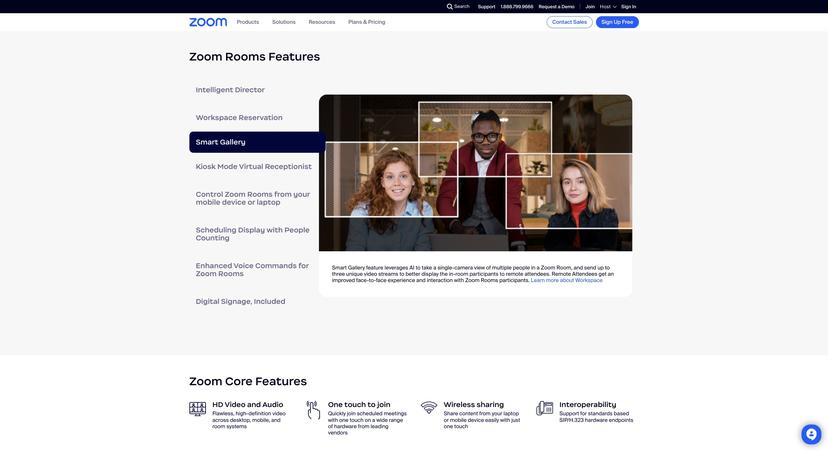 Task type: vqa. For each thing, say whether or not it's contained in the screenshot.
our within the the Find the right plan for your small business or contact our sales team for additional information
no



Task type: describe. For each thing, give the bounding box(es) containing it.
hardware inside 'one touch to join quickly join scheduled meetings with one touch on a wide range of hardware from leading vendors'
[[335, 423, 357, 430]]

wide
[[377, 417, 388, 424]]

of inside 'one touch to join quickly join scheduled meetings with one touch on a wide range of hardware from leading vendors'
[[328, 423, 333, 430]]

to left the better
[[400, 271, 405, 278]]

solutions
[[273, 19, 296, 26]]

1.888.799.9666
[[501, 4, 534, 10]]

based
[[614, 410, 630, 417]]

leading
[[371, 423, 389, 430]]

on
[[365, 417, 371, 424]]

intelligent
[[196, 85, 234, 94]]

endpoints
[[610, 417, 634, 424]]

up
[[598, 264, 604, 271]]

touch inside the wireless sharing share content from your laptop or mobile device easily with just one touch
[[455, 423, 469, 430]]

three
[[332, 271, 345, 278]]

rooms inside "smart gallery feature leverages ai to take a single-camera view of multiple people in a zoom room, and send up to three unique video streams to better display the in-room participants to remote attendees. remote attendees get an improved face-to-face experience and interaction with zoom rooms participants."
[[481, 277, 499, 284]]

and up definition
[[247, 401, 261, 409]]

touch left on
[[350, 417, 364, 424]]

your inside control zoom rooms from your mobile device or laptop
[[294, 190, 310, 199]]

with inside "smart gallery feature leverages ai to take a single-camera view of multiple people in a zoom room, and send up to three unique video streams to better display the in-room participants to remote attendees. remote attendees get an improved face-to-face experience and interaction with zoom rooms participants."
[[455, 277, 464, 284]]

receptionist
[[265, 162, 312, 171]]

a right take
[[434, 264, 437, 271]]

attendees
[[573, 271, 598, 278]]

high-
[[236, 410, 249, 417]]

a right in
[[537, 264, 540, 271]]

free
[[623, 19, 634, 25]]

control zoom rooms from your mobile device or laptop
[[196, 190, 310, 207]]

gallery for smart gallery
[[220, 138, 246, 147]]

people
[[285, 226, 310, 235]]

quickly
[[328, 410, 346, 417]]

face-
[[357, 277, 369, 284]]

director
[[235, 85, 265, 94]]

for inside interoperability support for standards based sip/h.323 hardware endpoints
[[581, 410, 588, 417]]

unique
[[347, 271, 363, 278]]

smart for smart gallery feature leverages ai to take a single-camera view of multiple people in a zoom room, and send up to three unique video streams to better display the in-room participants to remote attendees. remote attendees get an improved face-to-face experience and interaction with zoom rooms participants.
[[332, 264, 347, 271]]

support link
[[479, 4, 496, 10]]

send
[[585, 264, 597, 271]]

mobile inside the wireless sharing share content from your laptop or mobile device easily with just one touch
[[451, 417, 467, 424]]

host button
[[601, 4, 617, 10]]

camera
[[455, 264, 473, 271]]

kiosk
[[196, 162, 216, 171]]

to-
[[369, 277, 376, 284]]

one
[[328, 401, 343, 409]]

0 horizontal spatial support
[[479, 4, 496, 10]]

scheduling display with people counting
[[196, 226, 310, 243]]

zoom core features
[[189, 374, 307, 389]]

control
[[196, 190, 223, 199]]

laptop inside the wireless sharing share content from your laptop or mobile device easily with just one touch
[[504, 410, 520, 417]]

streams
[[379, 271, 399, 278]]

room inside "smart gallery feature leverages ai to take a single-camera view of multiple people in a zoom room, and send up to three unique video streams to better display the in-room participants to remote attendees. remote attendees get an improved face-to-face experience and interaction with zoom rooms participants."
[[456, 271, 469, 278]]

host
[[601, 4, 611, 10]]

device inside control zoom rooms from your mobile device or laptop
[[222, 198, 246, 207]]

meetings
[[384, 410, 407, 417]]

and left send
[[574, 264, 584, 271]]

of inside "smart gallery feature leverages ai to take a single-camera view of multiple people in a zoom room, and send up to three unique video streams to better display the in-room participants to remote attendees. remote attendees get an improved face-to-face experience and interaction with zoom rooms participants."
[[487, 264, 491, 271]]

your inside the wireless sharing share content from your laptop or mobile device easily with just one touch
[[492, 410, 503, 417]]

wireless sharing image
[[421, 401, 438, 415]]

request
[[539, 4, 557, 10]]

learn more about workspace
[[531, 277, 603, 284]]

enhanced voice commands for zoom rooms
[[196, 261, 309, 278]]

mode
[[218, 162, 238, 171]]

0 vertical spatial join
[[378, 401, 391, 409]]

join link
[[586, 4, 595, 10]]

demo
[[562, 4, 575, 10]]

from inside the wireless sharing share content from your laptop or mobile device easily with just one touch
[[480, 410, 491, 417]]

commands
[[256, 261, 297, 270]]

video inside the hd video and audio flawless, high-definition video across desktop, mobile, and room systems
[[273, 410, 286, 417]]

search image
[[447, 4, 453, 10]]

in
[[633, 4, 637, 10]]

sign for sign in
[[622, 4, 632, 10]]

zoom logo image
[[189, 18, 227, 26]]

request a demo
[[539, 4, 575, 10]]

counting
[[196, 234, 230, 243]]

feature
[[367, 264, 384, 271]]

four people on a computer screen image
[[189, 401, 206, 418]]

hardware inside interoperability support for standards based sip/h.323 hardware endpoints
[[586, 417, 608, 424]]

plans & pricing link
[[349, 19, 386, 26]]

intelligent director
[[196, 85, 265, 94]]

sales
[[574, 19, 588, 25]]

learn
[[531, 277, 545, 284]]

0 horizontal spatial join
[[347, 410, 356, 417]]

search image
[[447, 4, 453, 10]]

workspace inside card label element
[[576, 277, 603, 284]]

intelligent director button
[[189, 76, 326, 104]]

about
[[561, 277, 575, 284]]

sign for sign up free
[[602, 19, 613, 25]]

digital signage, included button
[[189, 288, 326, 316]]

signage,
[[221, 297, 253, 306]]

face
[[376, 277, 387, 284]]

with inside scheduling display with people counting
[[267, 226, 283, 235]]

plans
[[349, 19, 362, 26]]

in-
[[449, 271, 456, 278]]

sign up free
[[602, 19, 634, 25]]

pricing
[[369, 19, 386, 26]]

hd video and audio flawless, high-definition video across desktop, mobile, and room systems
[[213, 401, 286, 430]]

participants
[[470, 271, 499, 278]]

contact sales
[[553, 19, 588, 25]]

scheduling display with people counting button
[[189, 216, 326, 252]]

up
[[615, 19, 622, 25]]

people
[[514, 264, 530, 271]]

core
[[225, 374, 253, 389]]

remote
[[552, 271, 572, 278]]

one inside the wireless sharing share content from your laptop or mobile device easily with just one touch
[[444, 423, 454, 430]]

an
[[608, 271, 615, 278]]

sign up free link
[[597, 16, 640, 28]]

digital
[[196, 297, 220, 306]]

a inside 'one touch to join quickly join scheduled meetings with one touch on a wide range of hardware from leading vendors'
[[373, 417, 376, 424]]

zoom rooms features
[[189, 49, 321, 64]]



Task type: locate. For each thing, give the bounding box(es) containing it.
0 vertical spatial mobile
[[196, 198, 221, 207]]

in
[[532, 264, 536, 271]]

to up scheduled
[[368, 401, 376, 409]]

from down scheduled
[[358, 423, 370, 430]]

smart gallery button
[[189, 132, 326, 153]]

workspace reservation button
[[189, 104, 326, 132]]

hardware
[[586, 417, 608, 424], [335, 423, 357, 430]]

with inside 'one touch to join quickly join scheduled meetings with one touch on a wide range of hardware from leading vendors'
[[328, 417, 338, 424]]

1 horizontal spatial join
[[378, 401, 391, 409]]

1 vertical spatial gallery
[[348, 264, 365, 271]]

1 horizontal spatial room
[[456, 271, 469, 278]]

smart
[[196, 138, 219, 147], [332, 264, 347, 271]]

1 vertical spatial laptop
[[504, 410, 520, 417]]

from inside control zoom rooms from your mobile device or laptop
[[275, 190, 292, 199]]

1 vertical spatial smart
[[332, 264, 347, 271]]

0 horizontal spatial your
[[294, 190, 310, 199]]

laptop up display
[[257, 198, 281, 207]]

rooms
[[225, 49, 266, 64], [248, 190, 273, 199], [219, 269, 244, 278], [481, 277, 499, 284]]

join
[[378, 401, 391, 409], [347, 410, 356, 417]]

tab list
[[189, 76, 326, 316]]

gallery up the mode
[[220, 138, 246, 147]]

1 horizontal spatial video
[[364, 271, 378, 278]]

1 horizontal spatial for
[[581, 410, 588, 417]]

with
[[267, 226, 283, 235], [455, 277, 464, 284], [328, 417, 338, 424], [501, 417, 511, 424]]

with inside the wireless sharing share content from your laptop or mobile device easily with just one touch
[[501, 417, 511, 424]]

workspace inside button
[[196, 113, 237, 122]]

scheduled
[[357, 410, 383, 417]]

a right on
[[373, 417, 376, 424]]

of down quickly
[[328, 423, 333, 430]]

1 horizontal spatial or
[[444, 417, 449, 424]]

for right commands on the left
[[299, 261, 309, 270]]

smart gallery group
[[319, 95, 633, 297]]

one up vendors
[[340, 417, 349, 424]]

workspace reservation
[[196, 113, 283, 122]]

0 horizontal spatial device
[[222, 198, 246, 207]]

hardware down interoperability
[[586, 417, 608, 424]]

from down "sharing"
[[480, 410, 491, 417]]

solutions button
[[273, 19, 296, 26]]

video right unique
[[364, 271, 378, 278]]

with left people in the left of the page
[[267, 226, 283, 235]]

laptop
[[257, 198, 281, 207], [504, 410, 520, 417]]

1 vertical spatial workspace
[[576, 277, 603, 284]]

your down receptionist
[[294, 190, 310, 199]]

1 vertical spatial device
[[468, 417, 485, 424]]

and down take
[[417, 277, 426, 284]]

0 vertical spatial or
[[248, 198, 255, 207]]

and right mobile,
[[272, 417, 281, 424]]

gallery inside 'button'
[[220, 138, 246, 147]]

laptop right easily
[[504, 410, 520, 417]]

0 horizontal spatial from
[[275, 190, 292, 199]]

flawless,
[[213, 410, 235, 417]]

0 vertical spatial features
[[269, 49, 321, 64]]

0 horizontal spatial laptop
[[257, 198, 281, 207]]

0 horizontal spatial one
[[340, 417, 349, 424]]

just
[[512, 417, 521, 424]]

rooms inside control zoom rooms from your mobile device or laptop
[[248, 190, 273, 199]]

tabbed carousel element
[[189, 76, 640, 316]]

or down the wireless
[[444, 417, 449, 424]]

audio
[[263, 401, 284, 409]]

1 vertical spatial room
[[213, 423, 226, 430]]

gallery for smart gallery feature leverages ai to take a single-camera view of multiple people in a zoom room, and send up to three unique video streams to better display the in-room participants to remote attendees. remote attendees get an improved face-to-face experience and interaction with zoom rooms participants.
[[348, 264, 365, 271]]

reservation
[[239, 113, 283, 122]]

0 horizontal spatial room
[[213, 423, 226, 430]]

device left easily
[[468, 417, 485, 424]]

mobile inside control zoom rooms from your mobile device or laptop
[[196, 198, 221, 207]]

0 horizontal spatial for
[[299, 261, 309, 270]]

included
[[254, 297, 286, 306]]

wireless sharing share content from your laptop or mobile device easily with just one touch
[[444, 401, 521, 430]]

for
[[299, 261, 309, 270], [581, 410, 588, 417]]

1 horizontal spatial mobile
[[451, 417, 467, 424]]

0 vertical spatial from
[[275, 190, 292, 199]]

sign in link
[[622, 4, 637, 10]]

display
[[422, 271, 439, 278]]

voice
[[234, 261, 254, 270]]

kiosk mode virtual receptionist
[[196, 162, 312, 171]]

mobile down the wireless
[[451, 417, 467, 424]]

sharing
[[477, 401, 505, 409]]

1 horizontal spatial sign
[[622, 4, 632, 10]]

device inside the wireless sharing share content from your laptop or mobile device easily with just one touch
[[468, 417, 485, 424]]

1 horizontal spatial your
[[492, 410, 503, 417]]

or up display
[[248, 198, 255, 207]]

0 horizontal spatial or
[[248, 198, 255, 207]]

device up display
[[222, 198, 246, 207]]

1 horizontal spatial one
[[444, 423, 454, 430]]

touch down the content
[[455, 423, 469, 430]]

plans & pricing
[[349, 19, 386, 26]]

3 smiling people image
[[319, 95, 633, 251]]

contact
[[553, 19, 573, 25]]

room down flawless,
[[213, 423, 226, 430]]

None search field
[[423, 1, 449, 12]]

1 vertical spatial features
[[256, 374, 307, 389]]

smart inside "smart gallery feature leverages ai to take a single-camera view of multiple people in a zoom room, and send up to three unique video streams to better display the in-room participants to remote attendees. remote attendees get an improved face-to-face experience and interaction with zoom rooms participants."
[[332, 264, 347, 271]]

card label element
[[319, 95, 633, 297]]

sign left in
[[622, 4, 632, 10]]

from inside 'one touch to join quickly join scheduled meetings with one touch on a wide range of hardware from leading vendors'
[[358, 423, 370, 430]]

features
[[269, 49, 321, 64], [256, 374, 307, 389]]

control zoom rooms from your mobile device or laptop button
[[189, 181, 326, 216]]

easily
[[486, 417, 500, 424]]

0 vertical spatial workspace
[[196, 113, 237, 122]]

take
[[422, 264, 433, 271]]

leverages
[[385, 264, 409, 271]]

room,
[[557, 264, 573, 271]]

join right quickly
[[347, 410, 356, 417]]

interoperability
[[560, 401, 617, 409]]

your down "sharing"
[[492, 410, 503, 417]]

rooms inside enhanced voice commands for zoom rooms
[[219, 269, 244, 278]]

one down share
[[444, 423, 454, 430]]

to inside 'one touch to join quickly join scheduled meetings with one touch on a wide range of hardware from leading vendors'
[[368, 401, 376, 409]]

0 vertical spatial room
[[456, 271, 469, 278]]

of right view
[[487, 264, 491, 271]]

support inside interoperability support for standards based sip/h.323 hardware endpoints
[[560, 410, 580, 417]]

2 vertical spatial from
[[358, 423, 370, 430]]

1 vertical spatial your
[[492, 410, 503, 417]]

1 vertical spatial mobile
[[451, 417, 467, 424]]

1 horizontal spatial of
[[487, 264, 491, 271]]

to right ai
[[416, 264, 421, 271]]

mobile
[[196, 198, 221, 207], [451, 417, 467, 424]]

0 horizontal spatial of
[[328, 423, 333, 430]]

smart up 'kiosk'
[[196, 138, 219, 147]]

touch up scheduled
[[345, 401, 366, 409]]

with left just
[[501, 417, 511, 424]]

of
[[487, 264, 491, 271], [328, 423, 333, 430]]

interaction
[[427, 277, 453, 284]]

a left demo
[[558, 4, 561, 10]]

for down interoperability
[[581, 410, 588, 417]]

remote
[[506, 271, 524, 278]]

1 vertical spatial video
[[273, 410, 286, 417]]

across
[[213, 417, 229, 424]]

smart for smart gallery
[[196, 138, 219, 147]]

share
[[444, 410, 459, 417]]

1 vertical spatial from
[[480, 410, 491, 417]]

0 vertical spatial support
[[479, 4, 496, 10]]

hd
[[213, 401, 224, 409]]

1 horizontal spatial workspace
[[576, 277, 603, 284]]

finger tapping icon image
[[305, 401, 322, 420]]

1 horizontal spatial smart
[[332, 264, 347, 271]]

kiosk mode virtual receptionist button
[[189, 153, 326, 181]]

to right up
[[606, 264, 610, 271]]

telephone image
[[537, 401, 553, 416]]

video down audio at the left bottom of the page
[[273, 410, 286, 417]]

from
[[275, 190, 292, 199], [480, 410, 491, 417], [358, 423, 370, 430]]

for inside enhanced voice commands for zoom rooms
[[299, 261, 309, 270]]

0 vertical spatial for
[[299, 261, 309, 270]]

systems
[[227, 423, 247, 430]]

gallery inside "smart gallery feature leverages ai to take a single-camera view of multiple people in a zoom room, and send up to three unique video streams to better display the in-room participants to remote attendees. remote attendees get an improved face-to-face experience and interaction with zoom rooms participants."
[[348, 264, 365, 271]]

0 horizontal spatial smart
[[196, 138, 219, 147]]

room inside the hd video and audio flawless, high-definition video across desktop, mobile, and room systems
[[213, 423, 226, 430]]

room right single-
[[456, 271, 469, 278]]

1 horizontal spatial from
[[358, 423, 370, 430]]

one inside 'one touch to join quickly join scheduled meetings with one touch on a wide range of hardware from leading vendors'
[[340, 417, 349, 424]]

1 vertical spatial sign
[[602, 19, 613, 25]]

1 vertical spatial join
[[347, 410, 356, 417]]

0 horizontal spatial gallery
[[220, 138, 246, 147]]

enhanced
[[196, 261, 232, 270]]

1 horizontal spatial gallery
[[348, 264, 365, 271]]

ai
[[410, 264, 415, 271]]

1 vertical spatial for
[[581, 410, 588, 417]]

1 vertical spatial support
[[560, 410, 580, 417]]

experience
[[388, 277, 416, 284]]

0 vertical spatial sign
[[622, 4, 632, 10]]

1.888.799.9666 link
[[501, 4, 534, 10]]

join
[[586, 4, 595, 10]]

from down receptionist
[[275, 190, 292, 199]]

scheduling
[[196, 226, 237, 235]]

single-
[[438, 264, 455, 271]]

0 horizontal spatial mobile
[[196, 198, 221, 207]]

hardware down quickly
[[335, 423, 357, 430]]

1 horizontal spatial laptop
[[504, 410, 520, 417]]

workspace up smart gallery
[[196, 113, 237, 122]]

more
[[547, 277, 559, 284]]

1 vertical spatial or
[[444, 417, 449, 424]]

support right search
[[479, 4, 496, 10]]

&
[[364, 19, 367, 26]]

sign left up
[[602, 19, 613, 25]]

features for zoom core features
[[256, 374, 307, 389]]

0 vertical spatial video
[[364, 271, 378, 278]]

request a demo link
[[539, 4, 575, 10]]

or inside control zoom rooms from your mobile device or laptop
[[248, 198, 255, 207]]

0 horizontal spatial hardware
[[335, 423, 357, 430]]

or for share
[[444, 417, 449, 424]]

1 vertical spatial of
[[328, 423, 333, 430]]

improved
[[332, 277, 355, 284]]

learn more about workspace link
[[531, 277, 603, 284]]

with down camera
[[455, 277, 464, 284]]

or for rooms
[[248, 198, 255, 207]]

smart inside 'button'
[[196, 138, 219, 147]]

attendees.
[[525, 271, 551, 278]]

mobile up scheduling on the left
[[196, 198, 221, 207]]

0 horizontal spatial workspace
[[196, 113, 237, 122]]

gallery up face-
[[348, 264, 365, 271]]

zoom
[[189, 49, 223, 64], [225, 190, 246, 199], [542, 264, 556, 271], [196, 269, 217, 278], [466, 277, 480, 284], [189, 374, 223, 389]]

zoom inside control zoom rooms from your mobile device or laptop
[[225, 190, 246, 199]]

1 horizontal spatial hardware
[[586, 417, 608, 424]]

join up the meetings
[[378, 401, 391, 409]]

resources button
[[309, 19, 336, 26]]

better
[[406, 271, 421, 278]]

1 horizontal spatial device
[[468, 417, 485, 424]]

0 vertical spatial device
[[222, 198, 246, 207]]

0 horizontal spatial video
[[273, 410, 286, 417]]

support down interoperability
[[560, 410, 580, 417]]

participants.
[[500, 277, 530, 284]]

with up vendors
[[328, 417, 338, 424]]

0 vertical spatial of
[[487, 264, 491, 271]]

1 horizontal spatial support
[[560, 410, 580, 417]]

video
[[364, 271, 378, 278], [273, 410, 286, 417]]

tab list containing intelligent director
[[189, 76, 326, 316]]

interoperability support for standards based sip/h.323 hardware endpoints
[[560, 401, 634, 424]]

laptop inside control zoom rooms from your mobile device or laptop
[[257, 198, 281, 207]]

0 vertical spatial smart
[[196, 138, 219, 147]]

definition
[[249, 410, 271, 417]]

0 vertical spatial gallery
[[220, 138, 246, 147]]

0 vertical spatial your
[[294, 190, 310, 199]]

your
[[294, 190, 310, 199], [492, 410, 503, 417]]

enhanced voice commands for zoom rooms button
[[189, 252, 326, 288]]

0 vertical spatial laptop
[[257, 198, 281, 207]]

smart gallery
[[196, 138, 246, 147]]

zoom inside enhanced voice commands for zoom rooms
[[196, 269, 217, 278]]

2 horizontal spatial from
[[480, 410, 491, 417]]

sign in
[[622, 4, 637, 10]]

0 horizontal spatial sign
[[602, 19, 613, 25]]

desktop,
[[230, 417, 251, 424]]

or inside the wireless sharing share content from your laptop or mobile device easily with just one touch
[[444, 417, 449, 424]]

smart up 'improved'
[[332, 264, 347, 271]]

workspace down send
[[576, 277, 603, 284]]

features for zoom rooms features
[[269, 49, 321, 64]]

to left remote
[[500, 271, 505, 278]]

video inside "smart gallery feature leverages ai to take a single-camera view of multiple people in a zoom room, and send up to three unique video streams to better display the in-room participants to remote attendees. remote attendees get an improved face-to-face experience and interaction with zoom rooms participants."
[[364, 271, 378, 278]]



